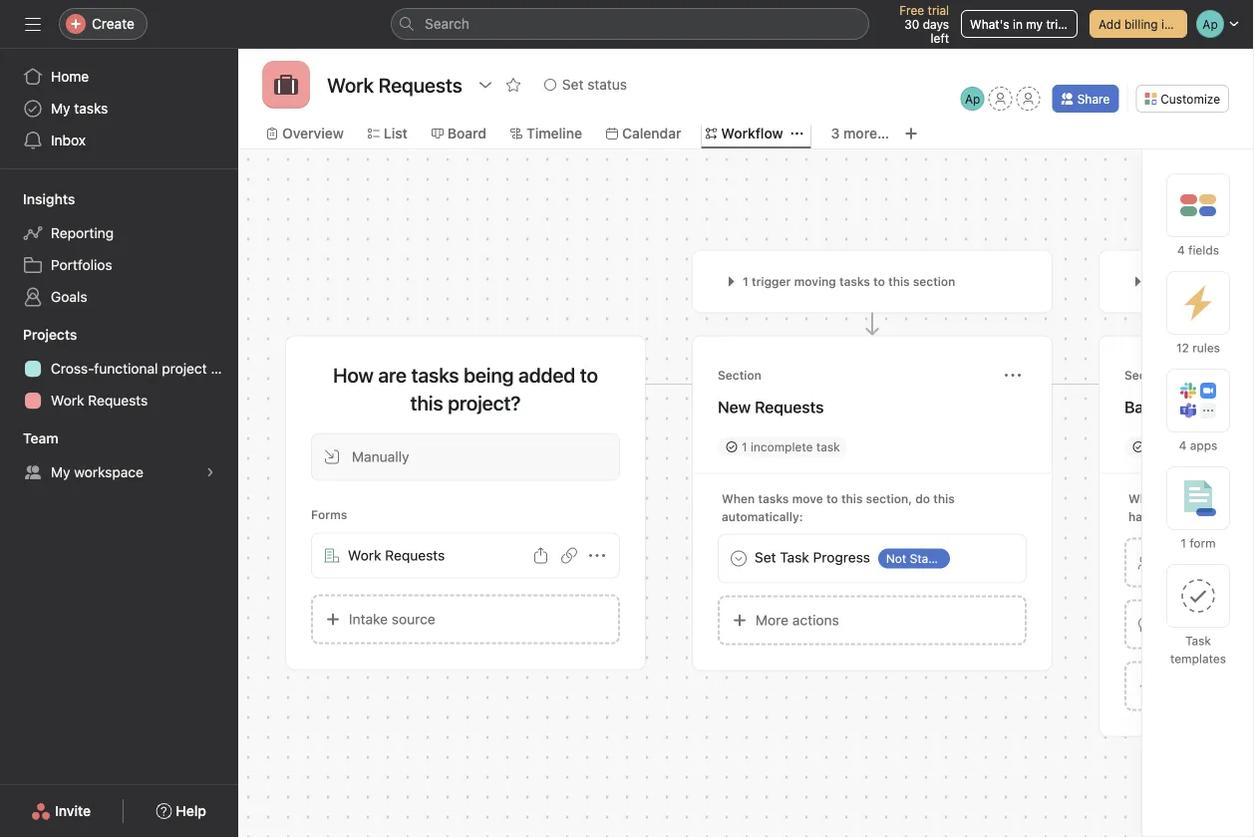 Task type: vqa. For each thing, say whether or not it's contained in the screenshot.
"most."
no



Task type: locate. For each thing, give the bounding box(es) containing it.
add tab image
[[903, 126, 919, 142]]

move up automatically:
[[792, 492, 824, 506]]

when down '0'
[[1129, 492, 1162, 506]]

work inside "link"
[[51, 392, 84, 409]]

work requests up intake source
[[348, 548, 445, 564]]

move left the th
[[1199, 492, 1230, 506]]

0 vertical spatial 4
[[1178, 243, 1186, 257]]

projects button
[[0, 325, 77, 345]]

1 horizontal spatial show options image
[[589, 548, 605, 564]]

work
[[51, 392, 84, 409], [348, 548, 381, 564]]

set down automatically:
[[755, 550, 776, 566]]

move inside when tasks move to th
[[1199, 492, 1230, 506]]

portfolios link
[[11, 249, 226, 281]]

tasks up this project?
[[412, 364, 459, 387]]

tasks up 1 form
[[1165, 492, 1196, 506]]

this inside dropdown button
[[889, 275, 910, 289]]

0 vertical spatial work
[[51, 392, 84, 409]]

1 incomplete task
[[742, 440, 840, 454]]

1 horizontal spatial section
[[1125, 369, 1169, 382]]

this left the section
[[889, 275, 910, 289]]

0 horizontal spatial incomplete
[[751, 440, 813, 454]]

0 vertical spatial 1
[[743, 275, 749, 289]]

invite button
[[18, 794, 104, 830]]

requests inside work requests button
[[385, 548, 445, 564]]

more…
[[844, 125, 889, 142]]

1 vertical spatial my
[[51, 464, 70, 481]]

reporting link
[[11, 217, 226, 249]]

in
[[1013, 17, 1023, 31]]

0 horizontal spatial set
[[562, 76, 584, 93]]

my workspace
[[51, 464, 144, 481]]

2 section from the left
[[1125, 369, 1169, 382]]

tasks inside when tasks move to th
[[1165, 492, 1196, 506]]

cross-functional project plan
[[51, 361, 238, 377]]

projects
[[23, 327, 77, 343]]

work up intake
[[348, 548, 381, 564]]

not started
[[887, 552, 952, 566]]

0 horizontal spatial work requests
[[51, 392, 148, 409]]

set status button
[[535, 71, 636, 99]]

intake source
[[349, 611, 436, 628]]

1 horizontal spatial move
[[1199, 492, 1230, 506]]

requests up source
[[385, 548, 445, 564]]

info
[[1162, 17, 1183, 31]]

customize button
[[1136, 85, 1230, 113]]

2 vertical spatial 1
[[1181, 537, 1187, 551]]

work for work requests "link"
[[51, 392, 84, 409]]

what's
[[970, 17, 1010, 31]]

tasks right apps
[[1226, 440, 1255, 454]]

my
[[1027, 17, 1043, 31]]

1 vertical spatial 1
[[742, 440, 748, 454]]

team
[[23, 430, 58, 447]]

0 vertical spatial set
[[562, 76, 584, 93]]

copy form link image
[[561, 548, 577, 564]]

tasks down the 'home'
[[74, 100, 108, 117]]

my inside global element
[[51, 100, 70, 117]]

when tasks move to this section, do this automatically:
[[722, 492, 955, 524]]

incomplete down "new requests"
[[751, 440, 813, 454]]

show options image
[[478, 77, 494, 93], [589, 548, 605, 564]]

status
[[588, 76, 627, 93]]

incomplete for backlog
[[1160, 440, 1222, 454]]

to left the section
[[874, 275, 885, 289]]

tasks right "moving"
[[840, 275, 871, 289]]

2 when from the left
[[1129, 492, 1162, 506]]

section up backlog on the right of page
[[1125, 369, 1169, 382]]

to left the th
[[1234, 492, 1245, 506]]

tab actions image
[[791, 128, 803, 140]]

None text field
[[322, 67, 468, 103]]

1 vertical spatial task
[[1186, 634, 1212, 648]]

requests
[[88, 392, 148, 409], [755, 398, 824, 417], [385, 548, 445, 564]]

overview link
[[266, 123, 344, 145]]

my tasks link
[[11, 93, 226, 125]]

0 horizontal spatial when
[[722, 492, 755, 506]]

create button
[[59, 8, 148, 40]]

calendar
[[622, 125, 682, 142]]

task up templates on the right
[[1186, 634, 1212, 648]]

search button
[[391, 8, 870, 40]]

when for new requests
[[722, 492, 755, 506]]

goals link
[[11, 281, 226, 313]]

requests for work requests "link"
[[88, 392, 148, 409]]

move
[[792, 492, 824, 506], [1199, 492, 1230, 506]]

1 vertical spatial work requests
[[348, 548, 445, 564]]

1 vertical spatial set
[[755, 550, 776, 566]]

plan
[[211, 361, 238, 377]]

my up inbox
[[51, 100, 70, 117]]

automatically:
[[722, 510, 803, 524]]

0 horizontal spatial work
[[51, 392, 84, 409]]

1 incomplete from the left
[[751, 440, 813, 454]]

requests inside work requests "link"
[[88, 392, 148, 409]]

1 horizontal spatial work requests
[[348, 548, 445, 564]]

workflow
[[722, 125, 783, 142]]

insights button
[[0, 189, 75, 209]]

days
[[923, 17, 950, 31]]

work requests inside button
[[348, 548, 445, 564]]

0 vertical spatial my
[[51, 100, 70, 117]]

tasks inside when tasks move to this section, do this automatically:
[[758, 492, 789, 506]]

show options image right copy form link icon on the left
[[589, 548, 605, 564]]

1 left trigger
[[743, 275, 749, 289]]

section
[[718, 369, 762, 382], [1125, 369, 1169, 382]]

1 horizontal spatial when
[[1129, 492, 1162, 506]]

requests up 1 incomplete task
[[755, 398, 824, 417]]

work inside button
[[348, 548, 381, 564]]

trial?
[[1047, 17, 1074, 31]]

1 horizontal spatial this
[[889, 275, 910, 289]]

to
[[874, 275, 885, 289], [580, 364, 598, 387], [827, 492, 838, 506], [1234, 492, 1245, 506]]

1 inside dropdown button
[[743, 275, 749, 289]]

more actions
[[756, 612, 840, 629]]

th
[[1249, 492, 1255, 506]]

set inside set status dropdown button
[[562, 76, 584, 93]]

team button
[[0, 427, 58, 451]]

search
[[425, 15, 470, 32]]

new requests
[[718, 398, 824, 417]]

tasks inside global element
[[74, 100, 108, 117]]

2 move from the left
[[1199, 492, 1230, 506]]

this left "section,"
[[842, 492, 863, 506]]

4 apps
[[1180, 439, 1218, 453]]

progress
[[813, 550, 871, 566]]

do
[[916, 492, 931, 506]]

how are tasks being added to this project?
[[333, 364, 598, 415]]

task left progress
[[780, 550, 810, 566]]

share
[[1078, 92, 1110, 106]]

trigger
[[752, 275, 791, 289]]

0 horizontal spatial show options image
[[478, 77, 494, 93]]

to down task
[[827, 492, 838, 506]]

when inside when tasks move to th
[[1129, 492, 1162, 506]]

backlog
[[1125, 398, 1184, 417]]

hide sidebar image
[[25, 16, 41, 32]]

free
[[900, 3, 925, 17]]

2 my from the top
[[51, 464, 70, 481]]

global element
[[0, 49, 238, 169]]

work requests inside "link"
[[51, 392, 148, 409]]

1 left form
[[1181, 537, 1187, 551]]

work requests for work requests "link"
[[51, 392, 148, 409]]

4 left apps
[[1180, 439, 1187, 453]]

1 vertical spatial work
[[348, 548, 381, 564]]

when for backlog
[[1129, 492, 1162, 506]]

0 vertical spatial work requests
[[51, 392, 148, 409]]

1 vertical spatial show options image
[[589, 548, 605, 564]]

show options image left add to starred icon
[[478, 77, 494, 93]]

incomplete right '0'
[[1160, 440, 1222, 454]]

1 move from the left
[[792, 492, 824, 506]]

help button
[[143, 794, 219, 830]]

requests inside new requests button
[[755, 398, 824, 417]]

tasks
[[74, 100, 108, 117], [840, 275, 871, 289], [412, 364, 459, 387], [1226, 440, 1255, 454], [758, 492, 789, 506], [1165, 492, 1196, 506]]

0 horizontal spatial move
[[792, 492, 824, 506]]

requests down cross-functional project plan link
[[88, 392, 148, 409]]

4
[[1178, 243, 1186, 257], [1180, 439, 1187, 453]]

task
[[817, 440, 840, 454]]

set left status at the top of page
[[562, 76, 584, 93]]

section up "new" on the right
[[718, 369, 762, 382]]

work requests for work requests button on the bottom of page
[[348, 548, 445, 564]]

tasks up automatically:
[[758, 492, 789, 506]]

1 horizontal spatial incomplete
[[1160, 440, 1222, 454]]

to right added
[[580, 364, 598, 387]]

1 vertical spatial 4
[[1180, 439, 1187, 453]]

work down cross-
[[51, 392, 84, 409]]

ap button
[[961, 87, 985, 111]]

overview
[[282, 125, 344, 142]]

are
[[378, 364, 407, 387]]

this
[[889, 275, 910, 289], [842, 492, 863, 506], [934, 492, 955, 506]]

my down 'team'
[[51, 464, 70, 481]]

actions
[[793, 612, 840, 629]]

0 horizontal spatial requests
[[88, 392, 148, 409]]

0 horizontal spatial section
[[718, 369, 762, 382]]

when up automatically:
[[722, 492, 755, 506]]

source
[[392, 611, 436, 628]]

started
[[910, 552, 952, 566]]

functional
[[94, 361, 158, 377]]

see details, my workspace image
[[204, 467, 216, 479]]

move inside when tasks move to this section, do this automatically:
[[792, 492, 824, 506]]

timeline link
[[511, 123, 582, 145]]

set
[[562, 76, 584, 93], [755, 550, 776, 566]]

when
[[722, 492, 755, 506], [1129, 492, 1162, 506]]

2 incomplete from the left
[[1160, 440, 1222, 454]]

1 horizontal spatial requests
[[385, 548, 445, 564]]

4 left fields
[[1178, 243, 1186, 257]]

1 section from the left
[[718, 369, 762, 382]]

work requests down cross-functional project plan link
[[51, 392, 148, 409]]

my workspace link
[[11, 457, 226, 489]]

1 my from the top
[[51, 100, 70, 117]]

search list box
[[391, 8, 870, 40]]

1 horizontal spatial set
[[755, 550, 776, 566]]

home link
[[11, 61, 226, 93]]

1 when from the left
[[722, 492, 755, 506]]

1 down "new" on the right
[[742, 440, 748, 454]]

1 horizontal spatial work
[[348, 548, 381, 564]]

rules
[[1193, 341, 1221, 355]]

move for new requests
[[792, 492, 824, 506]]

list link
[[368, 123, 408, 145]]

this right do
[[934, 492, 955, 506]]

cross-
[[51, 361, 94, 377]]

12
[[1177, 341, 1190, 355]]

when inside when tasks move to this section, do this automatically:
[[722, 492, 755, 506]]

my inside 'link'
[[51, 464, 70, 481]]

portfolios
[[51, 257, 112, 273]]

2 horizontal spatial requests
[[755, 398, 824, 417]]

incomplete for new requests
[[751, 440, 813, 454]]

0 horizontal spatial task
[[780, 550, 810, 566]]

1 horizontal spatial task
[[1186, 634, 1212, 648]]

what's in my trial? button
[[962, 10, 1078, 38]]

form
[[1190, 537, 1216, 551]]



Task type: describe. For each thing, give the bounding box(es) containing it.
4 fields
[[1178, 243, 1220, 257]]

3
[[831, 125, 840, 142]]

3 more… button
[[831, 123, 889, 145]]

list
[[384, 125, 408, 142]]

add billing info button
[[1090, 10, 1188, 38]]

board
[[448, 125, 487, 142]]

free trial 30 days left
[[900, 3, 950, 45]]

projects element
[[0, 317, 238, 421]]

workflow link
[[706, 123, 783, 145]]

intake source button
[[311, 595, 620, 645]]

my tasks
[[51, 100, 108, 117]]

ap
[[965, 92, 981, 106]]

1 trigger moving tasks to this section
[[743, 275, 956, 289]]

move for backlog
[[1199, 492, 1230, 506]]

30
[[905, 17, 920, 31]]

more section actions image
[[1005, 368, 1021, 383]]

create
[[92, 15, 135, 32]]

billing
[[1125, 17, 1159, 31]]

reporting
[[51, 225, 114, 241]]

0 horizontal spatial this
[[842, 492, 863, 506]]

add to starred image
[[506, 77, 521, 93]]

briefcase image
[[274, 73, 298, 97]]

1 for 1 incomplete task
[[742, 440, 748, 454]]

section
[[913, 275, 956, 289]]

to inside dropdown button
[[874, 275, 885, 289]]

what's in my trial?
[[970, 17, 1074, 31]]

not
[[887, 552, 907, 566]]

2 horizontal spatial this
[[934, 492, 955, 506]]

help
[[176, 803, 206, 820]]

backlog button
[[1125, 389, 1255, 425]]

forms
[[311, 508, 347, 522]]

insights
[[23, 191, 75, 207]]

to inside when tasks move to this section, do this automatically:
[[827, 492, 838, 506]]

to inside how are tasks being added to this project?
[[580, 364, 598, 387]]

apps
[[1191, 439, 1218, 453]]

new requests button
[[718, 389, 1027, 425]]

12 rules
[[1177, 341, 1221, 355]]

work requests link
[[11, 385, 226, 417]]

work requests button
[[311, 533, 620, 579]]

more
[[756, 612, 789, 629]]

when tasks move to th
[[1129, 492, 1255, 524]]

set status
[[562, 76, 627, 93]]

4 for 4 apps
[[1180, 439, 1187, 453]]

1 for 1 form
[[1181, 537, 1187, 551]]

how
[[333, 364, 374, 387]]

task inside task templates
[[1186, 634, 1212, 648]]

left
[[931, 31, 950, 45]]

set for set task progress
[[755, 550, 776, 566]]

my for my tasks
[[51, 100, 70, 117]]

tasks inside how are tasks being added to this project?
[[412, 364, 459, 387]]

workspace
[[74, 464, 144, 481]]

teams element
[[0, 421, 238, 493]]

work for work requests button on the bottom of page
[[348, 548, 381, 564]]

set task progress
[[755, 550, 871, 566]]

task templates
[[1171, 634, 1227, 666]]

goals
[[51, 289, 87, 305]]

calendar link
[[606, 123, 682, 145]]

add
[[1099, 17, 1122, 31]]

inbox link
[[11, 125, 226, 157]]

project
[[162, 361, 207, 377]]

added
[[519, 364, 576, 387]]

moving
[[794, 275, 837, 289]]

set for set status
[[562, 76, 584, 93]]

tasks inside dropdown button
[[840, 275, 871, 289]]

my for my workspace
[[51, 464, 70, 481]]

requests for work requests button on the bottom of page
[[385, 548, 445, 564]]

share form image
[[534, 548, 550, 564]]

3 more…
[[831, 125, 889, 142]]

0 vertical spatial show options image
[[478, 77, 494, 93]]

new
[[718, 398, 751, 417]]

more actions button
[[718, 596, 1027, 646]]

customize
[[1161, 92, 1221, 106]]

0 vertical spatial task
[[780, 550, 810, 566]]

section,
[[866, 492, 913, 506]]

share button
[[1053, 85, 1119, 113]]

inbox
[[51, 132, 86, 149]]

0 incomplete tasks
[[1149, 440, 1255, 454]]

to inside when tasks move to th
[[1234, 492, 1245, 506]]

1 for 1 trigger moving tasks to this section
[[743, 275, 749, 289]]

add billing info
[[1099, 17, 1183, 31]]

0
[[1149, 440, 1156, 454]]

this project?
[[410, 391, 521, 415]]

1 form
[[1181, 537, 1216, 551]]

4 for 4 fields
[[1178, 243, 1186, 257]]

fields
[[1189, 243, 1220, 257]]

invite
[[55, 803, 91, 820]]

insights element
[[0, 182, 238, 317]]



